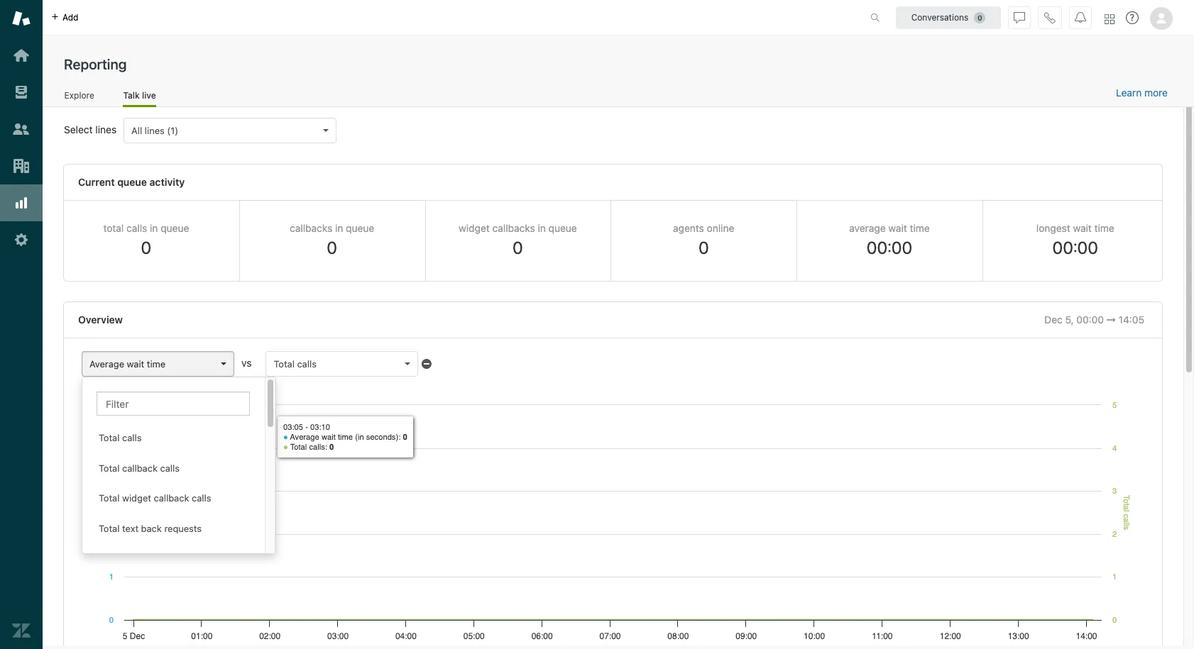 Task type: locate. For each thing, give the bounding box(es) containing it.
reporting
[[64, 56, 127, 72]]

learn
[[1117, 87, 1142, 99]]

more
[[1145, 87, 1168, 99]]

conversations
[[912, 12, 969, 22]]

learn more
[[1117, 87, 1168, 99]]

conversations button
[[896, 6, 1001, 29]]

add
[[63, 12, 78, 22]]

get started image
[[12, 46, 31, 65]]

reporting image
[[12, 194, 31, 212]]

learn more link
[[1117, 87, 1168, 99]]

admin image
[[12, 231, 31, 249]]

add button
[[43, 0, 87, 35]]

get help image
[[1126, 11, 1139, 24]]

zendesk support image
[[12, 9, 31, 28]]

customers image
[[12, 120, 31, 138]]

main element
[[0, 0, 43, 650]]



Task type: describe. For each thing, give the bounding box(es) containing it.
live
[[142, 90, 156, 101]]

notifications image
[[1075, 12, 1087, 23]]

talk live
[[123, 90, 156, 101]]

explore
[[64, 90, 94, 101]]

talk
[[123, 90, 140, 101]]

organizations image
[[12, 157, 31, 175]]

views image
[[12, 83, 31, 102]]

zendesk products image
[[1105, 14, 1115, 24]]

explore link
[[64, 90, 95, 105]]

talk live link
[[123, 90, 156, 107]]

button displays agent's chat status as invisible. image
[[1014, 12, 1026, 23]]

zendesk image
[[12, 622, 31, 641]]



